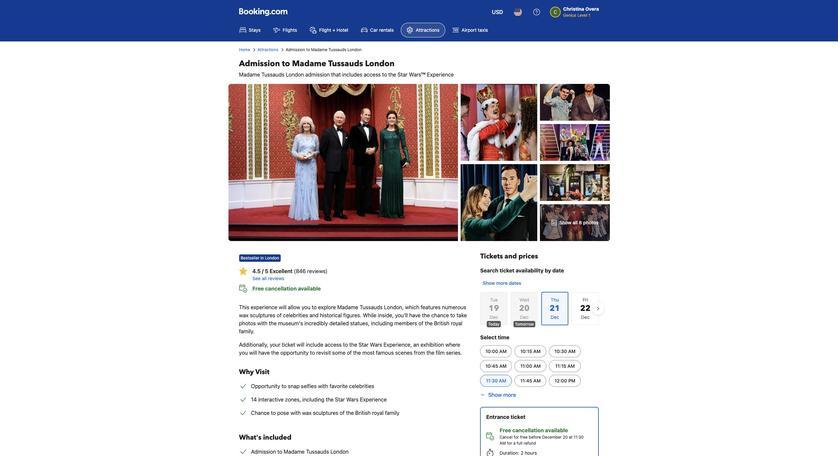 Task type: locate. For each thing, give the bounding box(es) containing it.
have inside additionally, your ticket will include access to the star wars experience, an exhibition where you will have the opportunity to revisit some of the most famous scenes from the film series.
[[259, 350, 270, 356]]

booking.com image
[[239, 8, 287, 16]]

star up most
[[359, 342, 369, 348]]

british left family
[[355, 410, 371, 416]]

available down reviews)
[[298, 286, 321, 292]]

airport taxis
[[462, 27, 488, 33]]

1 vertical spatial star
[[359, 342, 369, 348]]

20 inside free cancellation available cancel for free before december 20 at 11:30 am for a full refund
[[563, 435, 568, 440]]

am right 10:30
[[569, 349, 576, 355]]

star inside 'admission to madame tussauds london madame tussauds london admission that includes access to the star wars™ experience'
[[398, 72, 408, 78]]

cancellation up free
[[513, 428, 544, 434]]

full
[[517, 441, 523, 446]]

family.
[[239, 329, 255, 335]]

1 vertical spatial british
[[355, 410, 371, 416]]

3 dec from the left
[[581, 315, 590, 320]]

0 horizontal spatial all
[[262, 276, 267, 282]]

dec for 19
[[490, 315, 498, 320]]

film
[[436, 350, 445, 356]]

0 horizontal spatial wax
[[239, 313, 249, 319]]

0 horizontal spatial cancellation
[[265, 286, 297, 292]]

with up 14 interactive zones, including the star wars experience
[[318, 384, 328, 390]]

0 horizontal spatial attractions link
[[258, 47, 279, 53]]

the inside 'admission to madame tussauds london madame tussauds london admission that includes access to the star wars™ experience'
[[389, 72, 396, 78]]

madame up admission
[[292, 58, 326, 69]]

a
[[514, 441, 516, 446]]

have down additionally,
[[259, 350, 270, 356]]

0 vertical spatial 11:30
[[486, 378, 498, 384]]

1 vertical spatial you
[[239, 350, 248, 356]]

ticket
[[500, 268, 515, 274], [282, 342, 295, 348], [511, 414, 526, 420]]

series.
[[446, 350, 462, 356]]

0 horizontal spatial sculptures
[[250, 313, 276, 319]]

sculptures
[[250, 313, 276, 319], [313, 410, 339, 416]]

have inside 'this experience will allow you to explore madame tussauds london, which features numerous wax sculptures of celebrities and historical figures. while inside, you'll have the chance to take photos with the museum's incredibly detailed statues, including members of the british royal family.'
[[409, 313, 421, 319]]

with down experience
[[257, 321, 268, 327]]

prices
[[519, 252, 538, 261]]

ticket right entrance
[[511, 414, 526, 420]]

0 horizontal spatial free
[[253, 286, 264, 292]]

star left wars™
[[398, 72, 408, 78]]

from
[[414, 350, 425, 356]]

0 vertical spatial 20
[[519, 303, 530, 314]]

flight + hotel
[[319, 27, 348, 33]]

pose
[[277, 410, 289, 416]]

ticket for entrance
[[511, 414, 526, 420]]

reviews)
[[307, 268, 328, 275]]

madame up the figures.
[[337, 305, 358, 311]]

1 horizontal spatial including
[[371, 321, 393, 327]]

family
[[385, 410, 400, 416]]

1 horizontal spatial and
[[505, 252, 517, 261]]

1 horizontal spatial with
[[291, 410, 301, 416]]

show inside show more dates button
[[483, 281, 495, 286]]

0 vertical spatial star
[[398, 72, 408, 78]]

star down favorite
[[335, 397, 345, 403]]

for
[[514, 435, 519, 440], [507, 441, 513, 446]]

0 vertical spatial photos
[[584, 220, 599, 226]]

will down additionally,
[[249, 350, 257, 356]]

tomorrow
[[515, 322, 534, 327]]

1 vertical spatial show
[[483, 281, 495, 286]]

admission to madame tussauds london down included
[[251, 449, 349, 455]]

including down opportunity to snap selfies with favorite celebrities
[[303, 397, 325, 403]]

free
[[253, 286, 264, 292], [500, 428, 511, 434]]

you down additionally,
[[239, 350, 248, 356]]

for left 'a' at the bottom
[[507, 441, 513, 446]]

1 horizontal spatial royal
[[451, 321, 463, 327]]

and
[[505, 252, 517, 261], [310, 313, 319, 319]]

wars up most
[[370, 342, 382, 348]]

you right the allow
[[302, 305, 311, 311]]

historical
[[320, 313, 342, 319]]

will up opportunity
[[297, 342, 305, 348]]

am right 11:00
[[534, 364, 541, 369]]

available
[[298, 286, 321, 292], [545, 428, 568, 434]]

11:00
[[521, 364, 533, 369]]

am right 10:15
[[534, 349, 541, 355]]

0 horizontal spatial 20
[[519, 303, 530, 314]]

11:15
[[556, 364, 567, 369]]

1 vertical spatial admission to madame tussauds london
[[251, 449, 349, 455]]

am right 11:15
[[568, 364, 575, 369]]

hours
[[525, 451, 537, 456]]

2 horizontal spatial dec
[[581, 315, 590, 320]]

ticket up show more dates
[[500, 268, 515, 274]]

0 vertical spatial cancellation
[[265, 286, 297, 292]]

usd button
[[488, 4, 507, 20]]

what's
[[239, 434, 262, 443]]

am for 10:15 am
[[534, 349, 541, 355]]

2 horizontal spatial will
[[297, 342, 305, 348]]

visit
[[256, 368, 270, 377]]

0 vertical spatial you
[[302, 305, 311, 311]]

wars inside additionally, your ticket will include access to the star wars experience, an exhibition where you will have the opportunity to revisit some of the most famous scenes from the film series.
[[370, 342, 382, 348]]

0 vertical spatial wax
[[239, 313, 249, 319]]

bestseller
[[241, 256, 260, 261]]

/
[[262, 268, 264, 275]]

2 vertical spatial ticket
[[511, 414, 526, 420]]

stays link
[[234, 23, 266, 37]]

1 horizontal spatial attractions link
[[401, 23, 446, 37]]

christina overa genius level 1
[[564, 6, 599, 18]]

entrance ticket
[[487, 414, 526, 420]]

wars
[[370, 342, 382, 348], [346, 397, 359, 403]]

dec up today at the right bottom
[[490, 315, 498, 320]]

access inside additionally, your ticket will include access to the star wars experience, an exhibition where you will have the opportunity to revisit some of the most famous scenes from the film series.
[[325, 342, 342, 348]]

of right some
[[347, 350, 352, 356]]

sculptures inside 'this experience will allow you to explore madame tussauds london, which features numerous wax sculptures of celebrities and historical figures. while inside, you'll have the chance to take photos with the museum's incredibly detailed statues, including members of the british royal family.'
[[250, 313, 276, 319]]

and left the "prices"
[[505, 252, 517, 261]]

more
[[497, 281, 508, 286], [504, 392, 516, 398]]

0 horizontal spatial for
[[507, 441, 513, 446]]

0 horizontal spatial celebrities
[[283, 313, 308, 319]]

experience up family
[[360, 397, 387, 403]]

+
[[333, 27, 336, 33]]

(846
[[294, 268, 306, 275]]

members
[[395, 321, 417, 327]]

0 horizontal spatial attractions
[[258, 47, 279, 52]]

celebrities right favorite
[[349, 384, 374, 390]]

tickets and prices
[[481, 252, 538, 261]]

cancellation inside free cancellation available cancel for free before december 20 at 11:30 am for a full refund
[[513, 428, 544, 434]]

royal down take
[[451, 321, 463, 327]]

region
[[475, 290, 605, 328]]

cancel
[[500, 435, 513, 440]]

1 vertical spatial free
[[500, 428, 511, 434]]

0 horizontal spatial available
[[298, 286, 321, 292]]

cancellation for free cancellation available
[[265, 286, 297, 292]]

show down search
[[483, 281, 495, 286]]

show
[[560, 220, 572, 226], [483, 281, 495, 286], [489, 392, 502, 398]]

1 vertical spatial sculptures
[[313, 410, 339, 416]]

search ticket availability by date
[[481, 268, 564, 274]]

0 horizontal spatial access
[[325, 342, 342, 348]]

overa
[[586, 6, 599, 12]]

flights link
[[268, 23, 303, 37]]

with inside 'this experience will allow you to explore madame tussauds london, which features numerous wax sculptures of celebrities and historical figures. while inside, you'll have the chance to take photos with the museum's incredibly detailed statues, including members of the british royal family.'
[[257, 321, 268, 327]]

celebrities down the allow
[[283, 313, 308, 319]]

british down chance
[[434, 321, 450, 327]]

1 vertical spatial access
[[325, 342, 342, 348]]

available for free cancellation available
[[298, 286, 321, 292]]

1 horizontal spatial british
[[434, 321, 450, 327]]

all
[[573, 220, 578, 226], [262, 276, 267, 282]]

admission down what's included
[[251, 449, 276, 455]]

1 horizontal spatial free
[[500, 428, 511, 434]]

access up some
[[325, 342, 342, 348]]

wax down the this
[[239, 313, 249, 319]]

0 horizontal spatial dec
[[490, 315, 498, 320]]

14 interactive zones, including the star wars experience
[[251, 397, 387, 403]]

1 vertical spatial wax
[[302, 410, 312, 416]]

of up museum's
[[277, 313, 282, 319]]

1 vertical spatial ticket
[[282, 342, 295, 348]]

the left museum's
[[269, 321, 277, 327]]

sculptures down 14 interactive zones, including the star wars experience
[[313, 410, 339, 416]]

0 vertical spatial british
[[434, 321, 450, 327]]

the down chance
[[425, 321, 433, 327]]

opportunity to snap selfies with favorite celebrities
[[251, 384, 374, 390]]

with right pose
[[291, 410, 301, 416]]

to
[[306, 47, 310, 52], [282, 58, 290, 69], [382, 72, 387, 78], [312, 305, 317, 311], [451, 313, 455, 319], [343, 342, 348, 348], [310, 350, 315, 356], [282, 384, 287, 390], [271, 410, 276, 416], [278, 449, 282, 455]]

11:45
[[521, 378, 533, 384]]

cancellation down reviews
[[265, 286, 297, 292]]

4.5
[[253, 268, 261, 275]]

0 vertical spatial have
[[409, 313, 421, 319]]

am inside free cancellation available cancel for free before december 20 at 11:30 am for a full refund
[[500, 441, 506, 446]]

20 left at
[[563, 435, 568, 440]]

admission down home link
[[239, 58, 280, 69]]

show for show more
[[489, 392, 502, 398]]

with
[[257, 321, 268, 327], [318, 384, 328, 390], [291, 410, 301, 416]]

1 vertical spatial photos
[[239, 321, 256, 327]]

1 horizontal spatial experience
[[427, 72, 454, 78]]

flights
[[283, 27, 297, 33]]

wars down favorite
[[346, 397, 359, 403]]

1 vertical spatial 11:30
[[574, 435, 584, 440]]

will
[[279, 305, 287, 311], [297, 342, 305, 348], [249, 350, 257, 356]]

more inside button
[[497, 281, 508, 286]]

of down 14 interactive zones, including the star wars experience
[[340, 410, 345, 416]]

all down the /
[[262, 276, 267, 282]]

1 vertical spatial available
[[545, 428, 568, 434]]

2 vertical spatial will
[[249, 350, 257, 356]]

1 vertical spatial with
[[318, 384, 328, 390]]

0 horizontal spatial star
[[335, 397, 345, 403]]

ticket up opportunity
[[282, 342, 295, 348]]

1 horizontal spatial wars
[[370, 342, 382, 348]]

admission to madame tussauds london down flight
[[286, 47, 362, 52]]

1 horizontal spatial access
[[364, 72, 381, 78]]

more down 11:30 am on the right bottom of the page
[[504, 392, 516, 398]]

star inside additionally, your ticket will include access to the star wars experience, an exhibition where you will have the opportunity to revisit some of the most famous scenes from the film series.
[[359, 342, 369, 348]]

photos inside 'this experience will allow you to explore madame tussauds london, which features numerous wax sculptures of celebrities and historical figures. while inside, you'll have the chance to take photos with the museum's incredibly detailed statues, including members of the british royal family.'
[[239, 321, 256, 327]]

including down inside,
[[371, 321, 393, 327]]

admission to madame tussauds london
[[286, 47, 362, 52], [251, 449, 349, 455]]

and up incredibly
[[310, 313, 319, 319]]

0 vertical spatial more
[[497, 281, 508, 286]]

cancellation
[[265, 286, 297, 292], [513, 428, 544, 434]]

1 dec from the left
[[490, 315, 498, 320]]

am right 10:45 on the right of page
[[500, 364, 507, 369]]

includes
[[342, 72, 363, 78]]

for up 'a' at the bottom
[[514, 435, 519, 440]]

am down cancel
[[500, 441, 506, 446]]

1
[[589, 13, 591, 18]]

am
[[500, 349, 507, 355], [534, 349, 541, 355], [569, 349, 576, 355], [500, 364, 507, 369], [534, 364, 541, 369], [568, 364, 575, 369], [499, 378, 507, 384], [534, 378, 541, 384], [500, 441, 506, 446]]

photos up family.
[[239, 321, 256, 327]]

1 horizontal spatial have
[[409, 313, 421, 319]]

dates
[[509, 281, 522, 286]]

the down exhibition
[[427, 350, 435, 356]]

show for show all 8 photos
[[560, 220, 572, 226]]

show inside show more 'button'
[[489, 392, 502, 398]]

experience
[[251, 305, 277, 311]]

wars™
[[409, 72, 426, 78]]

1 vertical spatial royal
[[372, 410, 384, 416]]

royal left family
[[372, 410, 384, 416]]

an
[[414, 342, 419, 348]]

0 horizontal spatial royal
[[372, 410, 384, 416]]

0 horizontal spatial 11:30
[[486, 378, 498, 384]]

1 horizontal spatial dec
[[520, 315, 529, 320]]

1 horizontal spatial you
[[302, 305, 311, 311]]

free
[[520, 435, 528, 440]]

dec
[[490, 315, 498, 320], [520, 315, 529, 320], [581, 315, 590, 320]]

dec inside wed 20 dec tomorrow
[[520, 315, 529, 320]]

0 horizontal spatial have
[[259, 350, 270, 356]]

0 horizontal spatial and
[[310, 313, 319, 319]]

show down 11:30 am on the right bottom of the page
[[489, 392, 502, 398]]

0 vertical spatial including
[[371, 321, 393, 327]]

show left 8
[[560, 220, 572, 226]]

zones,
[[285, 397, 301, 403]]

all left 8
[[573, 220, 578, 226]]

in
[[261, 256, 264, 261]]

photos right 8
[[584, 220, 599, 226]]

1 vertical spatial cancellation
[[513, 428, 544, 434]]

home link
[[239, 47, 250, 53]]

free inside free cancellation available cancel for free before december 20 at 11:30 am for a full refund
[[500, 428, 511, 434]]

am for 11:00 am
[[534, 364, 541, 369]]

access
[[364, 72, 381, 78], [325, 342, 342, 348]]

free up cancel
[[500, 428, 511, 434]]

0 vertical spatial show
[[560, 220, 572, 226]]

statues,
[[350, 321, 370, 327]]

1 vertical spatial admission
[[239, 58, 280, 69]]

will left the allow
[[279, 305, 287, 311]]

20 down wed
[[519, 303, 530, 314]]

0 horizontal spatial you
[[239, 350, 248, 356]]

0 vertical spatial for
[[514, 435, 519, 440]]

11:30 inside free cancellation available cancel for free before december 20 at 11:30 am for a full refund
[[574, 435, 584, 440]]

dec inside tue 19 dec today
[[490, 315, 498, 320]]

11:30 down 10:45 on the right of page
[[486, 378, 498, 384]]

1 horizontal spatial star
[[359, 342, 369, 348]]

have down which
[[409, 313, 421, 319]]

free for free cancellation available
[[253, 286, 264, 292]]

the left most
[[353, 350, 361, 356]]

1 vertical spatial more
[[504, 392, 516, 398]]

sculptures down experience
[[250, 313, 276, 319]]

am right 10:00
[[500, 349, 507, 355]]

am right 11:45
[[534, 378, 541, 384]]

1 horizontal spatial celebrities
[[349, 384, 374, 390]]

10:00
[[486, 349, 498, 355]]

additionally,
[[239, 342, 269, 348]]

fri
[[583, 297, 588, 303]]

more inside 'button'
[[504, 392, 516, 398]]

dec up tomorrow
[[520, 315, 529, 320]]

available for free cancellation available cancel for free before december 20 at 11:30 am for a full refund
[[545, 428, 568, 434]]

show more dates
[[483, 281, 522, 286]]

2 dec from the left
[[520, 315, 529, 320]]

opportunity
[[251, 384, 280, 390]]

more left 'dates'
[[497, 281, 508, 286]]

include
[[306, 342, 324, 348]]

1 vertical spatial all
[[262, 276, 267, 282]]

have
[[409, 313, 421, 319], [259, 350, 270, 356]]

0 vertical spatial attractions
[[416, 27, 440, 33]]

experience right wars™
[[427, 72, 454, 78]]

available up december
[[545, 428, 568, 434]]

wax down 14 interactive zones, including the star wars experience
[[302, 410, 312, 416]]

0 vertical spatial ticket
[[500, 268, 515, 274]]

this experience will allow you to explore madame tussauds london, which features numerous wax sculptures of celebrities and historical figures. while inside, you'll have the chance to take photos with the museum's incredibly detailed statues, including members of the british royal family.
[[239, 305, 467, 335]]

1 vertical spatial attractions
[[258, 47, 279, 52]]

20 inside wed 20 dec tomorrow
[[519, 303, 530, 314]]

2 horizontal spatial star
[[398, 72, 408, 78]]

access right includes
[[364, 72, 381, 78]]

1 horizontal spatial will
[[279, 305, 287, 311]]

chance to pose with wax sculptures of the british royal family
[[251, 410, 400, 416]]

flight + hotel link
[[304, 23, 354, 37]]

1 vertical spatial have
[[259, 350, 270, 356]]

all inside 4.5 / 5 excellent (846 reviews) see all reviews
[[262, 276, 267, 282]]

0 vertical spatial free
[[253, 286, 264, 292]]

the left wars™
[[389, 72, 396, 78]]

0 vertical spatial sculptures
[[250, 313, 276, 319]]

0 vertical spatial all
[[573, 220, 578, 226]]

0 horizontal spatial with
[[257, 321, 268, 327]]

1 vertical spatial experience
[[360, 397, 387, 403]]

am up the show more
[[499, 378, 507, 384]]

available inside free cancellation available cancel for free before december 20 at 11:30 am for a full refund
[[545, 428, 568, 434]]

am for 10:00 am
[[500, 349, 507, 355]]

dec down 22
[[581, 315, 590, 320]]

celebrities inside 'this experience will allow you to explore madame tussauds london, which features numerous wax sculptures of celebrities and historical figures. while inside, you'll have the chance to take photos with the museum's incredibly detailed statues, including members of the british royal family.'
[[283, 313, 308, 319]]

most
[[363, 350, 375, 356]]

11:30 right at
[[574, 435, 584, 440]]

0 vertical spatial experience
[[427, 72, 454, 78]]

see all reviews button
[[253, 276, 470, 282]]

0 horizontal spatial wars
[[346, 397, 359, 403]]

0 horizontal spatial photos
[[239, 321, 256, 327]]

0 horizontal spatial experience
[[360, 397, 387, 403]]

admission down flights
[[286, 47, 305, 52]]

free down 'see'
[[253, 286, 264, 292]]

am for 11:45 am
[[534, 378, 541, 384]]

figures.
[[344, 313, 362, 319]]

1 vertical spatial and
[[310, 313, 319, 319]]

2 vertical spatial show
[[489, 392, 502, 398]]

december
[[542, 435, 562, 440]]

1 horizontal spatial attractions
[[416, 27, 440, 33]]

11:15 am
[[556, 364, 575, 369]]

royal
[[451, 321, 463, 327], [372, 410, 384, 416]]

1 horizontal spatial 20
[[563, 435, 568, 440]]

of right members
[[419, 321, 424, 327]]



Task type: describe. For each thing, give the bounding box(es) containing it.
madame down included
[[284, 449, 305, 455]]

am for 11:30 am
[[499, 378, 507, 384]]

by
[[545, 268, 551, 274]]

detailed
[[330, 321, 349, 327]]

experience,
[[384, 342, 412, 348]]

madame inside 'this experience will allow you to explore madame tussauds london, which features numerous wax sculptures of celebrities and historical figures. while inside, you'll have the chance to take photos with the museum's incredibly detailed statues, including members of the british royal family.'
[[337, 305, 358, 311]]

more for show more dates
[[497, 281, 508, 286]]

why visit
[[239, 368, 270, 377]]

the down the statues,
[[350, 342, 357, 348]]

usd
[[492, 9, 503, 15]]

14
[[251, 397, 257, 403]]

rentals
[[379, 27, 394, 33]]

wed 20 dec tomorrow
[[515, 297, 534, 327]]

availability
[[516, 268, 544, 274]]

the down favorite
[[346, 410, 354, 416]]

1 vertical spatial wars
[[346, 397, 359, 403]]

2 vertical spatial star
[[335, 397, 345, 403]]

1 vertical spatial will
[[297, 342, 305, 348]]

ticket inside additionally, your ticket will include access to the star wars experience, an exhibition where you will have the opportunity to revisit some of the most famous scenes from the film series.
[[282, 342, 295, 348]]

2 vertical spatial with
[[291, 410, 301, 416]]

chance
[[432, 313, 449, 319]]

admission inside 'admission to madame tussauds london madame tussauds london admission that includes access to the star wars™ experience'
[[239, 58, 280, 69]]

including inside 'this experience will allow you to explore madame tussauds london, which features numerous wax sculptures of celebrities and historical figures. while inside, you'll have the chance to take photos with the museum's incredibly detailed statues, including members of the british royal family.'
[[371, 321, 393, 327]]

today
[[489, 322, 500, 327]]

fri 22 dec
[[581, 297, 591, 320]]

why
[[239, 368, 254, 377]]

10:45
[[486, 364, 498, 369]]

2 vertical spatial admission
[[251, 449, 276, 455]]

free cancellation available
[[253, 286, 321, 292]]

1 horizontal spatial photos
[[584, 220, 599, 226]]

entrance
[[487, 414, 510, 420]]

19
[[489, 303, 499, 314]]

tickets
[[481, 252, 503, 261]]

region containing 19
[[475, 290, 605, 328]]

0 horizontal spatial will
[[249, 350, 257, 356]]

flight
[[319, 27, 331, 33]]

famous
[[376, 350, 394, 356]]

am for 10:30 am
[[569, 349, 576, 355]]

access inside 'admission to madame tussauds london madame tussauds london admission that includes access to the star wars™ experience'
[[364, 72, 381, 78]]

madame down home link
[[239, 72, 260, 78]]

experience inside 'admission to madame tussauds london madame tussauds london admission that includes access to the star wars™ experience'
[[427, 72, 454, 78]]

of inside additionally, your ticket will include access to the star wars experience, an exhibition where you will have the opportunity to revisit some of the most famous scenes from the film series.
[[347, 350, 352, 356]]

you'll
[[395, 313, 408, 319]]

genius
[[564, 13, 577, 18]]

free for free cancellation available cancel for free before december 20 at 11:30 am for a full refund
[[500, 428, 511, 434]]

museum's
[[278, 321, 303, 327]]

show more button
[[481, 391, 516, 399]]

car rentals link
[[355, 23, 400, 37]]

12:00 pm
[[555, 378, 576, 384]]

your account menu christina overa genius level 1 element
[[550, 3, 602, 18]]

tue
[[490, 297, 498, 303]]

0 vertical spatial and
[[505, 252, 517, 261]]

1 horizontal spatial all
[[573, 220, 578, 226]]

more for show more
[[504, 392, 516, 398]]

duration:
[[500, 451, 520, 456]]

and inside 'this experience will allow you to explore madame tussauds london, which features numerous wax sculptures of celebrities and historical figures. while inside, you'll have the chance to take photos with the museum's incredibly detailed statues, including members of the british royal family.'
[[310, 313, 319, 319]]

show for show more dates
[[483, 281, 495, 286]]

1 vertical spatial celebrities
[[349, 384, 374, 390]]

the down your at the bottom left of page
[[271, 350, 279, 356]]

0 vertical spatial admission
[[286, 47, 305, 52]]

admission to madame tussauds london madame tussauds london admission that includes access to the star wars™ experience
[[239, 58, 454, 78]]

see
[[253, 276, 261, 282]]

chance
[[251, 410, 270, 416]]

which
[[405, 305, 420, 311]]

11:30 am
[[486, 378, 507, 384]]

dec inside fri 22 dec
[[581, 315, 590, 320]]

1 horizontal spatial wax
[[302, 410, 312, 416]]

will inside 'this experience will allow you to explore madame tussauds london, which features numerous wax sculptures of celebrities and historical figures. while inside, you'll have the chance to take photos with the museum's incredibly detailed statues, including members of the british royal family.'
[[279, 305, 287, 311]]

the down features
[[422, 313, 430, 319]]

incredibly
[[305, 321, 328, 327]]

british inside 'this experience will allow you to explore madame tussauds london, which features numerous wax sculptures of celebrities and historical figures. while inside, you'll have the chance to take photos with the museum's incredibly detailed statues, including members of the british royal family.'
[[434, 321, 450, 327]]

interactive
[[258, 397, 284, 403]]

11:45 am
[[521, 378, 541, 384]]

1 vertical spatial including
[[303, 397, 325, 403]]

cancellation for free cancellation available cancel for free before december 20 at 11:30 am for a full refund
[[513, 428, 544, 434]]

madame down flight
[[311, 47, 328, 52]]

1 vertical spatial for
[[507, 441, 513, 446]]

dec for 20
[[520, 315, 529, 320]]

0 vertical spatial admission to madame tussauds london
[[286, 47, 362, 52]]

bestseller in london
[[241, 256, 279, 261]]

numerous
[[442, 305, 466, 311]]

some
[[332, 350, 346, 356]]

stays
[[249, 27, 261, 33]]

am for 11:15 am
[[568, 364, 575, 369]]

tue 19 dec today
[[489, 297, 500, 327]]

tussauds inside 'this experience will allow you to explore madame tussauds london, which features numerous wax sculptures of celebrities and historical figures. while inside, you'll have the chance to take photos with the museum's incredibly detailed statues, including members of the british royal family.'
[[360, 305, 383, 311]]

1 horizontal spatial for
[[514, 435, 519, 440]]

time
[[498, 335, 510, 341]]

at
[[569, 435, 573, 440]]

opportunity
[[281, 350, 309, 356]]

pm
[[569, 378, 576, 384]]

select time
[[481, 335, 510, 341]]

revisit
[[316, 350, 331, 356]]

car rentals
[[370, 27, 394, 33]]

0 horizontal spatial british
[[355, 410, 371, 416]]

where
[[446, 342, 460, 348]]

you inside additionally, your ticket will include access to the star wars experience, an exhibition where you will have the opportunity to revisit some of the most famous scenes from the film series.
[[239, 350, 248, 356]]

home
[[239, 47, 250, 52]]

selfies
[[301, 384, 317, 390]]

8
[[579, 220, 582, 226]]

wax inside 'this experience will allow you to explore madame tussauds london, which features numerous wax sculptures of celebrities and historical figures. while inside, you'll have the chance to take photos with the museum's incredibly detailed statues, including members of the british royal family.'
[[239, 313, 249, 319]]

taxis
[[478, 27, 488, 33]]

2 horizontal spatial with
[[318, 384, 328, 390]]

what's included
[[239, 434, 292, 443]]

show more
[[489, 392, 516, 398]]

hotel
[[337, 27, 348, 33]]

5
[[265, 268, 268, 275]]

your
[[270, 342, 281, 348]]

snap
[[288, 384, 300, 390]]

favorite
[[330, 384, 348, 390]]

admission
[[306, 72, 330, 78]]

0 vertical spatial attractions link
[[401, 23, 446, 37]]

the up chance to pose with wax sculptures of the british royal family
[[326, 397, 334, 403]]

explore
[[318, 305, 336, 311]]

royal inside 'this experience will allow you to explore madame tussauds london, which features numerous wax sculptures of celebrities and historical figures. while inside, you'll have the chance to take photos with the museum's incredibly detailed statues, including members of the british royal family.'
[[451, 321, 463, 327]]

reviews
[[268, 276, 284, 282]]

before
[[529, 435, 541, 440]]

10:00 am
[[486, 349, 507, 355]]

show all 8 photos
[[560, 220, 599, 226]]

christina
[[564, 6, 585, 12]]

10:45 am
[[486, 364, 507, 369]]

show more dates button
[[481, 278, 524, 290]]

included
[[263, 434, 292, 443]]

ticket for search
[[500, 268, 515, 274]]

you inside 'this experience will allow you to explore madame tussauds london, which features numerous wax sculptures of celebrities and historical figures. while inside, you'll have the chance to take photos with the museum's incredibly detailed statues, including members of the british royal family.'
[[302, 305, 311, 311]]

date
[[553, 268, 564, 274]]

london,
[[384, 305, 404, 311]]

am for 10:45 am
[[500, 364, 507, 369]]



Task type: vqa. For each thing, say whether or not it's contained in the screenshot.
the and
yes



